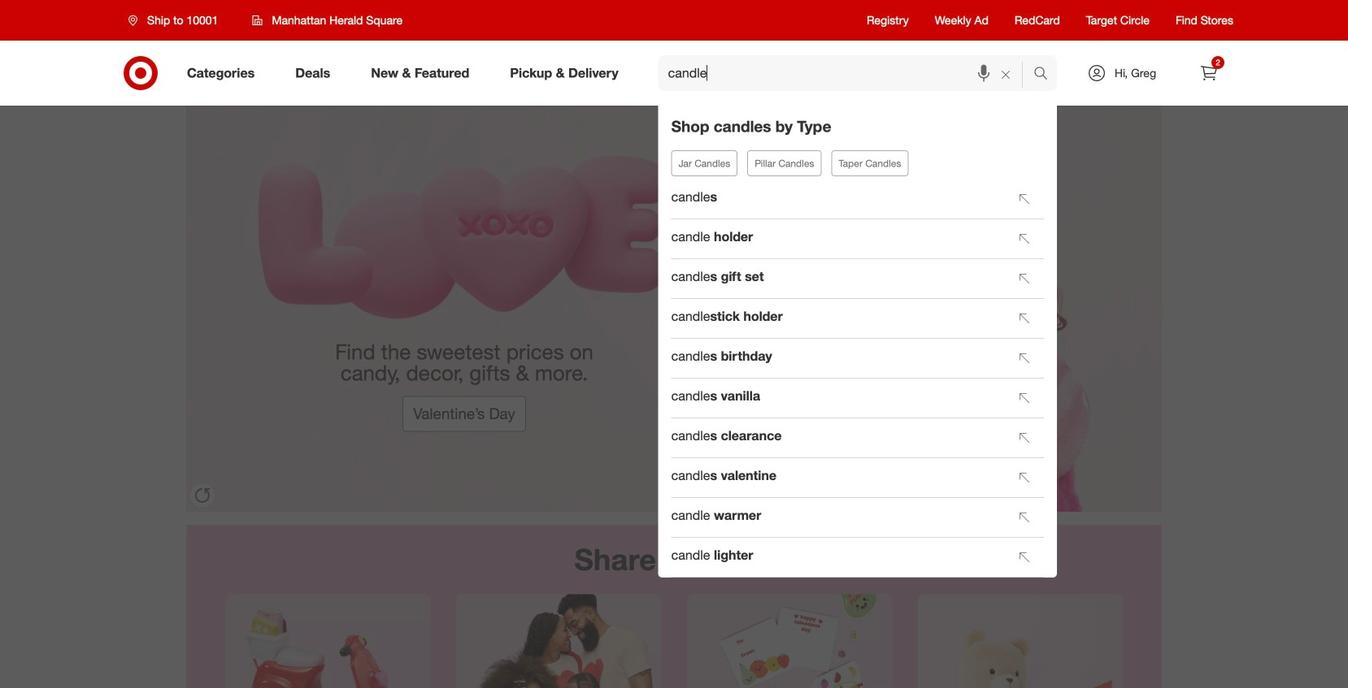 Task type: locate. For each thing, give the bounding box(es) containing it.
love image
[[186, 106, 1162, 512]]



Task type: describe. For each thing, give the bounding box(es) containing it.
What can we help you find? suggestions appear below search field
[[659, 55, 1038, 91]]



Task type: vqa. For each thing, say whether or not it's contained in the screenshot.
What Can We Help You Find? Suggestions Appear Below 'search field' at the top
yes



